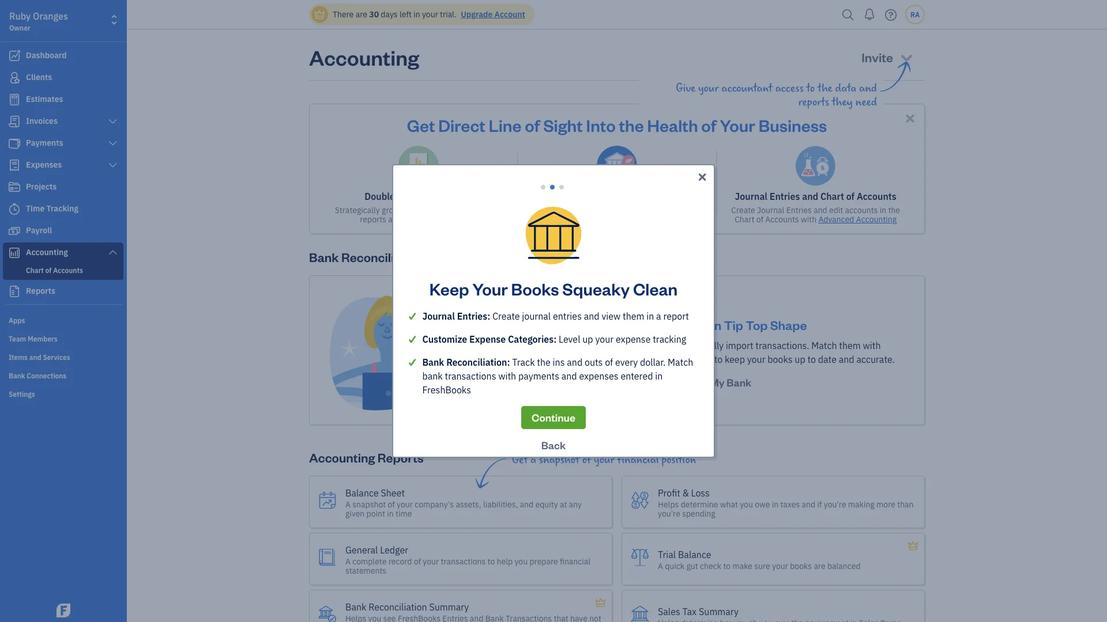 Task type: describe. For each thing, give the bounding box(es) containing it.
bank for bank reconciliation:
[[422, 357, 444, 369]]

0 horizontal spatial crown image
[[314, 8, 326, 20]]

0 vertical spatial accounts
[[857, 191, 897, 203]]

shape
[[770, 317, 807, 333]]

line
[[489, 114, 522, 136]]

connect for my
[[667, 376, 708, 390]]

1 horizontal spatial financial
[[617, 454, 659, 467]]

in left report
[[647, 311, 654, 323]]

your inside double-entry accounting strategically grow your business with valuable reports and insights.
[[402, 205, 418, 216]]

bank reconciliation:
[[422, 357, 510, 369]]

freshbooks inside the connect your bank account to automatically import transactions. match them with income and expenses tracked in freshbooks to keep your books up to date and accurate.
[[663, 354, 712, 366]]

search image
[[839, 6, 858, 23]]

any
[[569, 500, 582, 510]]

income
[[528, 354, 559, 366]]

accounts inside create journal entries and edit accounts in the chart of accounts with
[[766, 214, 799, 225]]

2 horizontal spatial your
[[720, 114, 756, 136]]

reports
[[378, 450, 424, 466]]

profit
[[658, 487, 681, 500]]

bank reconciliation summary
[[345, 602, 469, 614]]

accounting inside double-entry accounting strategically grow your business with valuable reports and insights.
[[424, 191, 472, 203]]

tracked
[[620, 354, 652, 366]]

complete
[[353, 557, 387, 567]]

your inside dialog
[[595, 334, 614, 346]]

chevron large down image for "payment" icon
[[108, 139, 118, 148]]

them inside the connect your bank account to automatically import transactions. match them with income and expenses tracked in freshbooks to keep your books up to date and accurate.
[[839, 340, 861, 352]]

and left "view"
[[584, 311, 600, 323]]

transactions.
[[756, 340, 810, 352]]

more
[[877, 500, 896, 510]]

double-entry accounting image
[[398, 146, 439, 186]]

accounts
[[845, 205, 878, 216]]

settings image
[[9, 389, 123, 399]]

sight
[[543, 114, 583, 136]]

your for keep your books in tip top shape
[[644, 317, 671, 333]]

check image
[[407, 333, 422, 347]]

with inside the connect your bank account to automatically import transactions. match them with income and expenses tracked in freshbooks to keep your books up to date and accurate.
[[863, 340, 881, 352]]

team members image
[[9, 334, 123, 343]]

upgrade
[[461, 9, 493, 20]]

connect your bank account to automatically import transactions. match them with income and expenses tracked in freshbooks to keep your books up to date and accurate.
[[528, 340, 895, 366]]

expense
[[616, 334, 651, 346]]

taxes
[[781, 500, 800, 510]]

left
[[400, 9, 412, 20]]

ruby oranges owner
[[9, 10, 68, 32]]

to inside general ledger a complete record of your transactions to help you prepare financial statements
[[488, 557, 495, 567]]

tip
[[724, 317, 743, 333]]

in inside track the ins and outs of every dollar. match bank transactions with payments and expenses entered in freshbooks
[[655, 371, 663, 383]]

continue
[[532, 411, 576, 425]]

to up 'dollar.'
[[657, 340, 666, 352]]

account
[[495, 9, 525, 20]]

than
[[898, 500, 914, 510]]

if
[[818, 500, 822, 510]]

bank right my on the right
[[727, 376, 752, 390]]

sales tax summary link
[[622, 591, 925, 623]]

and right the date
[[839, 354, 855, 366]]

in left tip
[[711, 317, 722, 333]]

chevron large down image for invoice icon
[[108, 117, 118, 126]]

close image
[[697, 170, 708, 184]]

estimate image
[[7, 94, 21, 106]]

to inside match bank transactions to keep your books squeaky clean.
[[628, 205, 636, 216]]

sure
[[755, 561, 770, 572]]

with inside create journal entries and edit accounts in the chart of accounts with
[[801, 214, 817, 225]]

loss
[[691, 487, 710, 500]]

chart image
[[7, 247, 21, 259]]

oranges
[[33, 10, 68, 22]]

0 horizontal spatial you're
[[658, 509, 681, 519]]

equity
[[536, 500, 558, 510]]

connect your bank account to begin matching your bank transactions image
[[328, 295, 513, 412]]

bank inside match bank transactions to keep your books squeaky clean.
[[562, 205, 580, 216]]

in inside create journal entries and edit accounts in the chart of accounts with
[[880, 205, 887, 216]]

make
[[733, 561, 753, 572]]

customize
[[422, 334, 467, 346]]

and inside create journal entries and edit accounts in the chart of accounts with
[[814, 205, 828, 216]]

1 horizontal spatial crown image
[[907, 539, 919, 553]]

clean.
[[601, 214, 623, 225]]

keep your books squeaky clean dialog
[[0, 151, 1107, 472]]

categories:
[[508, 334, 557, 346]]

into
[[586, 114, 616, 136]]

to up my on the right
[[714, 354, 723, 366]]

keep your books in tip top shape
[[612, 317, 807, 333]]

get direct line of sight into the health of your business
[[407, 114, 827, 136]]

double-
[[365, 191, 399, 203]]

project image
[[7, 182, 21, 193]]

sales tax summary
[[658, 606, 739, 618]]

entries:
[[457, 311, 490, 323]]

sheet
[[381, 487, 405, 500]]

bank reconciliation
[[309, 249, 423, 265]]

bank inside track the ins and outs of every dollar. match bank transactions with payments and expenses entered in freshbooks
[[422, 371, 443, 383]]

in inside profit & loss helps determine what you owe in taxes and if you're making more than you're spending
[[772, 500, 779, 510]]

money image
[[7, 226, 21, 237]]

a inside keep your books squeaky clean dialog
[[656, 311, 661, 323]]

keep your books squeaky clean
[[430, 278, 678, 300]]

report image
[[7, 286, 21, 298]]

in right the left
[[414, 9, 420, 20]]

helps
[[658, 500, 679, 510]]

match for track the ins and outs of every dollar. match bank transactions with payments and expenses entered in freshbooks
[[668, 357, 693, 369]]

accurate.
[[857, 354, 895, 366]]

account
[[622, 340, 655, 352]]

journal entries: create journal entries and view them in a report
[[422, 311, 689, 323]]

of inside track the ins and outs of every dollar. match bank transactions with payments and expenses entered in freshbooks
[[605, 357, 613, 369]]

main element
[[0, 0, 156, 623]]

your inside trial balance a quick gut check to make sure your books are balanced
[[772, 561, 788, 572]]

trial.
[[440, 9, 457, 20]]

expense image
[[7, 160, 21, 171]]

double-entry accounting strategically grow your business with valuable reports and insights.
[[335, 191, 502, 225]]

timer image
[[7, 204, 21, 215]]

match bank transactions to keep your books squeaky clean. button
[[522, 146, 712, 225]]

health
[[647, 114, 698, 136]]

balanced
[[828, 561, 861, 572]]

business
[[420, 205, 452, 216]]

advanced accounting
[[819, 214, 897, 225]]

company's
[[415, 500, 454, 510]]

books inside match bank transactions to keep your books squeaky clean.
[[675, 205, 697, 216]]

connect for your
[[542, 340, 577, 352]]

sales
[[658, 606, 680, 618]]

back button
[[531, 434, 576, 457]]

books for squeaky
[[511, 278, 559, 300]]

given
[[345, 509, 365, 519]]

get for get direct line of sight into the health of your business
[[407, 114, 435, 136]]

ruby
[[9, 10, 31, 22]]

create inside keep your books squeaky clean dialog
[[493, 311, 520, 323]]

get a snapshot of your financial position
[[512, 454, 696, 467]]

your right back button
[[594, 454, 615, 467]]

check image for bank reconciliation:
[[407, 356, 422, 370]]

0 vertical spatial entries
[[770, 191, 800, 203]]

keep for keep your books in tip top shape
[[612, 317, 641, 333]]

summary for sales tax summary
[[699, 606, 739, 618]]

making
[[848, 500, 875, 510]]

create journal entries and edit accounts in the chart of accounts with
[[732, 205, 900, 225]]

tracking
[[653, 334, 686, 346]]

at
[[560, 500, 567, 510]]

you inside profit & loss helps determine what you owe in taxes and if you're making more than you're spending
[[740, 500, 753, 510]]

entry
[[399, 191, 422, 203]]

edit
[[829, 205, 843, 216]]

apps image
[[9, 315, 123, 325]]

quick
[[665, 561, 685, 572]]

chevron large down image for chart icon
[[108, 248, 118, 257]]

insights.
[[404, 214, 434, 225]]

keep for keep your books squeaky clean
[[430, 278, 469, 300]]

close image
[[904, 112, 917, 125]]

journal entries and chart of accounts
[[735, 191, 897, 203]]

general ledger a complete record of your transactions to help you prepare financial statements
[[345, 545, 591, 577]]

advanced
[[819, 214, 854, 225]]

transactions inside general ledger a complete record of your transactions to help you prepare financial statements
[[441, 557, 486, 567]]

point
[[367, 509, 385, 519]]

freshbooks image
[[54, 604, 73, 618]]

ins
[[553, 357, 565, 369]]

transactions inside track the ins and outs of every dollar. match bank transactions with payments and expenses entered in freshbooks
[[445, 371, 496, 383]]

0 vertical spatial chart
[[821, 191, 844, 203]]



Task type: locate. For each thing, give the bounding box(es) containing it.
up inside the connect your bank account to automatically import transactions. match them with income and expenses tracked in freshbooks to keep your books up to date and accurate.
[[795, 354, 806, 366]]

level
[[559, 334, 581, 346]]

trial
[[658, 549, 676, 561]]

1 vertical spatial snapshot
[[353, 500, 386, 510]]

0 vertical spatial crown image
[[314, 8, 326, 20]]

up
[[583, 334, 593, 346], [795, 354, 806, 366]]

0 vertical spatial get
[[407, 114, 435, 136]]

1 vertical spatial check image
[[407, 356, 422, 370]]

and left 'equity'
[[520, 500, 534, 510]]

entries up create journal entries and edit accounts in the chart of accounts with
[[770, 191, 800, 203]]

position
[[662, 454, 696, 467]]

grow
[[382, 205, 400, 216]]

1 vertical spatial bank
[[599, 340, 620, 352]]

match for connect your bank account to automatically import transactions. match them with income and expenses tracked in freshbooks to keep your books up to date and accurate.
[[812, 340, 837, 352]]

with left valuable
[[454, 205, 469, 216]]

1 vertical spatial expenses
[[579, 371, 619, 383]]

your inside general ledger a complete record of your transactions to help you prepare financial statements
[[423, 557, 439, 567]]

journal for journal entries: create journal entries and view them in a report
[[422, 311, 455, 323]]

them right "view"
[[623, 311, 645, 323]]

keep inside keep your books squeaky clean dialog
[[430, 278, 469, 300]]

in right tracked
[[654, 354, 661, 366]]

a
[[656, 311, 661, 323], [531, 454, 536, 467]]

snapshot left time
[[353, 500, 386, 510]]

connect my bank
[[667, 376, 752, 390]]

1 vertical spatial keep
[[612, 317, 641, 333]]

owner
[[9, 23, 30, 32]]

get
[[407, 114, 435, 136], [512, 454, 528, 467]]

squeaky
[[569, 214, 599, 225]]

0 vertical spatial keep
[[637, 205, 655, 216]]

0 vertical spatial financial
[[617, 454, 659, 467]]

summary for bank reconciliation summary
[[429, 602, 469, 614]]

0 vertical spatial match
[[537, 205, 560, 216]]

of inside the balance sheet a snapshot of your company's assets, liabilities, and equity at any given point in time
[[388, 500, 395, 510]]

your left business
[[720, 114, 756, 136]]

1 vertical spatial reconciliation
[[369, 602, 427, 614]]

accounting
[[309, 43, 419, 71], [424, 191, 472, 203], [856, 214, 897, 225], [309, 450, 375, 466]]

1 horizontal spatial books
[[673, 317, 709, 333]]

customize expense categories: level up your expense tracking
[[422, 334, 686, 346]]

1 horizontal spatial up
[[795, 354, 806, 366]]

1 vertical spatial are
[[814, 561, 826, 572]]

dollar.
[[640, 357, 666, 369]]

and up create journal entries and edit accounts in the chart of accounts with
[[802, 191, 819, 203]]

1 vertical spatial entries
[[787, 205, 812, 216]]

bank down "strategically" on the left top of the page
[[309, 249, 339, 265]]

connect left my on the right
[[667, 376, 708, 390]]

days
[[381, 9, 398, 20]]

a left quick
[[658, 561, 663, 572]]

crown image
[[595, 596, 607, 610]]

snapshot down back
[[539, 454, 580, 467]]

you right help
[[515, 557, 528, 567]]

of inside general ledger a complete record of your transactions to help you prepare financial statements
[[414, 557, 421, 567]]

match down automatically
[[668, 357, 693, 369]]

profit & loss helps determine what you owe in taxes and if you're making more than you're spending
[[658, 487, 914, 519]]

to left the date
[[808, 354, 816, 366]]

0 vertical spatial books
[[511, 278, 559, 300]]

1 vertical spatial get
[[512, 454, 528, 467]]

balance inside trial balance a quick gut check to make sure your books are balanced
[[678, 549, 712, 561]]

journal inside keep your books squeaky clean dialog
[[422, 311, 455, 323]]

1 vertical spatial journal
[[757, 205, 785, 216]]

0 vertical spatial journal
[[735, 191, 768, 203]]

crown image down the than
[[907, 539, 919, 553]]

books inside trial balance a quick gut check to make sure your books are balanced
[[790, 561, 812, 572]]

entries
[[770, 191, 800, 203], [787, 205, 812, 216]]

0 horizontal spatial get
[[407, 114, 435, 136]]

the
[[619, 114, 644, 136], [888, 205, 900, 216], [537, 357, 551, 369]]

transactions down bank reconciliation:
[[445, 371, 496, 383]]

0 vertical spatial the
[[619, 114, 644, 136]]

to inside trial balance a quick gut check to make sure your books are balanced
[[724, 561, 731, 572]]

connect inside the connect your bank account to automatically import transactions. match them with income and expenses tracked in freshbooks to keep your books up to date and accurate.
[[542, 340, 577, 352]]

and left if
[[802, 500, 816, 510]]

and right reports
[[388, 214, 402, 225]]

your down 'import'
[[747, 354, 766, 366]]

journal for journal entries and chart of accounts
[[735, 191, 768, 203]]

your left company's
[[397, 500, 413, 510]]

dashboard image
[[7, 50, 21, 62]]

0 horizontal spatial the
[[537, 357, 551, 369]]

a up 'equity'
[[531, 454, 536, 467]]

you left owe
[[740, 500, 753, 510]]

with down the track
[[498, 371, 516, 383]]

books down transactions.
[[768, 354, 793, 366]]

entries inside create journal entries and edit accounts in the chart of accounts with
[[787, 205, 812, 216]]

payment image
[[7, 138, 21, 149]]

a left complete
[[345, 557, 351, 567]]

chevron large down image for expense image on the top
[[108, 161, 118, 170]]

record
[[389, 557, 412, 567]]

freshbooks inside track the ins and outs of every dollar. match bank transactions with payments and expenses entered in freshbooks
[[422, 384, 471, 397]]

1 horizontal spatial the
[[619, 114, 644, 136]]

0 vertical spatial freshbooks
[[663, 354, 712, 366]]

a inside trial balance a quick gut check to make sure your books are balanced
[[658, 561, 663, 572]]

expenses down 'level'
[[579, 354, 618, 366]]

view
[[602, 311, 621, 323]]

expenses
[[579, 354, 618, 366], [579, 371, 619, 383]]

you inside general ledger a complete record of your transactions to help you prepare financial statements
[[515, 557, 528, 567]]

financial inside general ledger a complete record of your transactions to help you prepare financial statements
[[560, 557, 591, 567]]

2 vertical spatial bank
[[422, 371, 443, 383]]

my
[[710, 376, 725, 390]]

balance inside the balance sheet a snapshot of your company's assets, liabilities, and equity at any given point in time
[[345, 487, 379, 500]]

financial left 'position'
[[617, 454, 659, 467]]

top
[[746, 317, 768, 333]]

2 check image from the top
[[407, 356, 422, 370]]

you're down profit
[[658, 509, 681, 519]]

every
[[615, 357, 638, 369]]

expenses inside the connect your bank account to automatically import transactions. match them with income and expenses tracked in freshbooks to keep your books up to date and accurate.
[[579, 354, 618, 366]]

0 horizontal spatial accounts
[[766, 214, 799, 225]]

bank inside the connect your bank account to automatically import transactions. match them with income and expenses tracked in freshbooks to keep your books up to date and accurate.
[[599, 340, 620, 352]]

1 vertical spatial crown image
[[907, 539, 919, 553]]

accounts up the accounts
[[857, 191, 897, 203]]

0 horizontal spatial balance
[[345, 487, 379, 500]]

financial right prepare at the bottom of page
[[560, 557, 591, 567]]

1 horizontal spatial keep
[[725, 354, 745, 366]]

financial
[[617, 454, 659, 467], [560, 557, 591, 567]]

0 vertical spatial a
[[656, 311, 661, 323]]

with
[[454, 205, 469, 216], [801, 214, 817, 225], [863, 340, 881, 352], [498, 371, 516, 383]]

bank down bank reconciliation:
[[422, 371, 443, 383]]

and down ins
[[562, 371, 577, 383]]

reconciliation for bank reconciliation
[[341, 249, 423, 265]]

0 vertical spatial keep
[[430, 278, 469, 300]]

assets,
[[456, 500, 481, 510]]

expense
[[470, 334, 506, 346]]

liabilities,
[[483, 500, 518, 510]]

a left report
[[656, 311, 661, 323]]

your for keep your books squeaky clean
[[472, 278, 508, 300]]

1 horizontal spatial summary
[[699, 606, 739, 618]]

with down journal entries and chart of accounts
[[801, 214, 817, 225]]

your up outs
[[579, 340, 597, 352]]

1 horizontal spatial keep
[[612, 317, 641, 333]]

match left squeaky
[[537, 205, 560, 216]]

0 horizontal spatial up
[[583, 334, 593, 346]]

1 horizontal spatial your
[[644, 317, 671, 333]]

1 horizontal spatial connect
[[667, 376, 708, 390]]

valuable
[[471, 205, 502, 216]]

entered
[[621, 371, 653, 383]]

bank down statements
[[345, 602, 367, 614]]

1 vertical spatial books
[[768, 354, 793, 366]]

and inside double-entry accounting strategically grow your business with valuable reports and insights.
[[388, 214, 402, 225]]

owe
[[755, 500, 770, 510]]

connect inside button
[[667, 376, 708, 390]]

2 horizontal spatial match
[[812, 340, 837, 352]]

keep down 'import'
[[725, 354, 745, 366]]

1 vertical spatial financial
[[560, 557, 591, 567]]

0 horizontal spatial connect
[[542, 340, 577, 352]]

get left back button
[[512, 454, 528, 467]]

your right the "record"
[[423, 557, 439, 567]]

the right into
[[619, 114, 644, 136]]

them up accurate.
[[839, 340, 861, 352]]

the right the accounts
[[888, 205, 900, 216]]

you're
[[824, 500, 846, 510], [658, 509, 681, 519]]

to right clean.
[[628, 205, 636, 216]]

1 horizontal spatial them
[[839, 340, 861, 352]]

your down entry
[[402, 205, 418, 216]]

3 chevron large down image from the top
[[108, 161, 118, 170]]

1 vertical spatial up
[[795, 354, 806, 366]]

0 horizontal spatial financial
[[560, 557, 591, 567]]

1 vertical spatial keep
[[725, 354, 745, 366]]

you're right if
[[824, 500, 846, 510]]

and down 'level'
[[561, 354, 577, 366]]

freshbooks
[[663, 354, 712, 366], [422, 384, 471, 397]]

date
[[818, 354, 837, 366]]

summary right the tax
[[699, 606, 739, 618]]

reconciliation:
[[447, 357, 510, 369]]

trial balance a quick gut check to make sure your books are balanced
[[658, 549, 861, 572]]

in right the accounts
[[880, 205, 887, 216]]

keep up the expense
[[612, 317, 641, 333]]

1 horizontal spatial create
[[732, 205, 755, 216]]

balance right trial
[[678, 549, 712, 561]]

2 vertical spatial transactions
[[441, 557, 486, 567]]

bank for bank reconciliation summary
[[345, 602, 367, 614]]

your left trial. on the top of the page
[[422, 9, 438, 20]]

match inside track the ins and outs of every dollar. match bank transactions with payments and expenses entered in freshbooks
[[668, 357, 693, 369]]

get for get a snapshot of your financial position
[[512, 454, 528, 467]]

and inside profit & loss helps determine what you owe in taxes and if you're making more than you're spending
[[802, 500, 816, 510]]

a inside the balance sheet a snapshot of your company's assets, liabilities, and equity at any given point in time
[[345, 500, 351, 510]]

are left 30
[[356, 9, 367, 20]]

up down transactions.
[[795, 354, 806, 366]]

are inside trial balance a quick gut check to make sure your books are balanced
[[814, 561, 826, 572]]

summary inside button
[[429, 602, 469, 614]]

1 vertical spatial you
[[515, 557, 528, 567]]

reconciliation down the "record"
[[369, 602, 427, 614]]

a inside general ledger a complete record of your transactions to help you prepare financial statements
[[345, 557, 351, 567]]

0 vertical spatial expenses
[[579, 354, 618, 366]]

1 horizontal spatial you
[[740, 500, 753, 510]]

2 chevron large down image from the top
[[108, 139, 118, 148]]

with up accurate.
[[863, 340, 881, 352]]

keep inside match bank transactions to keep your books squeaky clean.
[[637, 205, 655, 216]]

reconciliation inside button
[[369, 602, 427, 614]]

your up tracking
[[644, 317, 671, 333]]

balance up given
[[345, 487, 379, 500]]

1 horizontal spatial get
[[512, 454, 528, 467]]

are
[[356, 9, 367, 20], [814, 561, 826, 572]]

connect my bank button
[[657, 371, 762, 395]]

check image up check image
[[407, 310, 422, 324]]

clean
[[633, 278, 678, 300]]

books up automatically
[[673, 317, 709, 333]]

bank up outs
[[599, 340, 620, 352]]

4 chevron large down image from the top
[[108, 248, 118, 257]]

1 check image from the top
[[407, 310, 422, 324]]

reports
[[360, 214, 386, 225]]

transactions down "bank reconciliation" image
[[581, 205, 626, 216]]

1 vertical spatial match
[[812, 340, 837, 352]]

chart
[[821, 191, 844, 203], [735, 214, 755, 225]]

spending
[[682, 509, 716, 519]]

your inside dialog
[[472, 278, 508, 300]]

keep right clean.
[[637, 205, 655, 216]]

1 vertical spatial your
[[472, 278, 508, 300]]

and inside the balance sheet a snapshot of your company's assets, liabilities, and equity at any given point in time
[[520, 500, 534, 510]]

1 horizontal spatial a
[[656, 311, 661, 323]]

1 horizontal spatial freshbooks
[[663, 354, 712, 366]]

books inside keep your books squeaky clean dialog
[[511, 278, 559, 300]]

bank
[[562, 205, 580, 216], [599, 340, 620, 352], [422, 371, 443, 383]]

with inside double-entry accounting strategically grow your business with valuable reports and insights.
[[454, 205, 469, 216]]

crown image left there
[[314, 8, 326, 20]]

0 horizontal spatial create
[[493, 311, 520, 323]]

and right ins
[[567, 357, 583, 369]]

balance
[[345, 487, 379, 500], [678, 549, 712, 561]]

expenses down outs
[[579, 371, 619, 383]]

bank reconciliation image
[[597, 146, 637, 186]]

bank connections image
[[9, 371, 123, 380]]

check image down check image
[[407, 356, 422, 370]]

journal inside create journal entries and edit accounts in the chart of accounts with
[[757, 205, 785, 216]]

1 horizontal spatial bank
[[562, 205, 580, 216]]

a for balance sheet
[[345, 500, 351, 510]]

bank inside keep your books squeaky clean dialog
[[422, 357, 444, 369]]

1 horizontal spatial you're
[[824, 500, 846, 510]]

your down "view"
[[595, 334, 614, 346]]

books for in
[[673, 317, 709, 333]]

0 horizontal spatial books
[[511, 278, 559, 300]]

match up the date
[[812, 340, 837, 352]]

the up payments
[[537, 357, 551, 369]]

0 horizontal spatial summary
[[429, 602, 469, 614]]

time
[[396, 509, 412, 519]]

create
[[732, 205, 755, 216], [493, 311, 520, 323]]

freshbooks down automatically
[[663, 354, 712, 366]]

to left make
[[724, 561, 731, 572]]

direct
[[438, 114, 486, 136]]

0 vertical spatial balance
[[345, 487, 379, 500]]

0 horizontal spatial keep
[[430, 278, 469, 300]]

1 chevron large down image from the top
[[108, 117, 118, 126]]

track
[[512, 357, 535, 369]]

in right owe
[[772, 500, 779, 510]]

chart inside create journal entries and edit accounts in the chart of accounts with
[[735, 214, 755, 225]]

create inside create journal entries and edit accounts in the chart of accounts with
[[732, 205, 755, 216]]

a for trial balance
[[658, 561, 663, 572]]

books up journal
[[511, 278, 559, 300]]

in down 'dollar.'
[[655, 371, 663, 383]]

0 vertical spatial books
[[675, 205, 697, 216]]

the inside create journal entries and edit accounts in the chart of accounts with
[[888, 205, 900, 216]]

transactions inside match bank transactions to keep your books squeaky clean.
[[581, 205, 626, 216]]

connect up ins
[[542, 340, 577, 352]]

reconciliation down reports
[[341, 249, 423, 265]]

0 horizontal spatial a
[[531, 454, 536, 467]]

crown image
[[314, 8, 326, 20], [907, 539, 919, 553]]

match inside match bank transactions to keep your books squeaky clean.
[[537, 205, 560, 216]]

1 vertical spatial create
[[493, 311, 520, 323]]

back
[[541, 439, 566, 452]]

expenses inside track the ins and outs of every dollar. match bank transactions with payments and expenses entered in freshbooks
[[579, 371, 619, 383]]

0 horizontal spatial your
[[472, 278, 508, 300]]

get left direct
[[407, 114, 435, 136]]

snapshot inside the balance sheet a snapshot of your company's assets, liabilities, and equity at any given point in time
[[353, 500, 386, 510]]

the inside track the ins and outs of every dollar. match bank transactions with payments and expenses entered in freshbooks
[[537, 357, 551, 369]]

in inside the connect your bank account to automatically import transactions. match them with income and expenses tracked in freshbooks to keep your books up to date and accurate.
[[654, 354, 661, 366]]

0 horizontal spatial chart
[[735, 214, 755, 225]]

books down close icon
[[675, 205, 697, 216]]

1 horizontal spatial match
[[668, 357, 693, 369]]

&
[[683, 487, 689, 500]]

0 horizontal spatial are
[[356, 9, 367, 20]]

a for general ledger
[[345, 557, 351, 567]]

client image
[[7, 72, 21, 84]]

0 horizontal spatial snapshot
[[353, 500, 386, 510]]

1 vertical spatial accounts
[[766, 214, 799, 225]]

1 horizontal spatial balance
[[678, 549, 712, 561]]

bank down customize
[[422, 357, 444, 369]]

0 vertical spatial bank
[[562, 205, 580, 216]]

a left point
[[345, 500, 351, 510]]

business
[[759, 114, 827, 136]]

bank for bank reconciliation
[[309, 249, 339, 265]]

check image for journal entries:
[[407, 310, 422, 324]]

general
[[345, 545, 378, 557]]

summary down general ledger a complete record of your transactions to help you prepare financial statements
[[429, 602, 469, 614]]

1 vertical spatial them
[[839, 340, 861, 352]]

books inside the connect your bank account to automatically import transactions. match them with income and expenses tracked in freshbooks to keep your books up to date and accurate.
[[768, 354, 793, 366]]

your right sure on the bottom right of page
[[772, 561, 788, 572]]

import
[[726, 340, 754, 352]]

0 horizontal spatial freshbooks
[[422, 384, 471, 397]]

0 vertical spatial your
[[720, 114, 756, 136]]

0 horizontal spatial keep
[[637, 205, 655, 216]]

2 vertical spatial journal
[[422, 311, 455, 323]]

upgrade account link
[[459, 9, 525, 20]]

freshbooks down bank reconciliation:
[[422, 384, 471, 397]]

balance sheet a snapshot of your company's assets, liabilities, and equity at any given point in time
[[345, 487, 582, 519]]

there are 30 days left in your trial. upgrade account
[[333, 9, 525, 20]]

gut
[[687, 561, 698, 572]]

2 vertical spatial books
[[790, 561, 812, 572]]

ledger
[[380, 545, 408, 557]]

statements
[[345, 566, 387, 577]]

1 vertical spatial a
[[531, 454, 536, 467]]

reconciliation for bank reconciliation summary
[[369, 602, 427, 614]]

1 horizontal spatial snapshot
[[539, 454, 580, 467]]

up inside keep your books squeaky clean dialog
[[583, 334, 593, 346]]

0 vertical spatial are
[[356, 9, 367, 20]]

your up entries:
[[472, 278, 508, 300]]

0 vertical spatial check image
[[407, 310, 422, 324]]

items and services image
[[9, 352, 123, 362]]

2 horizontal spatial bank
[[599, 340, 620, 352]]

keep up entries:
[[430, 278, 469, 300]]

outs
[[585, 357, 603, 369]]

your inside match bank transactions to keep your books squeaky clean.
[[657, 205, 673, 216]]

keep inside the connect your bank account to automatically import transactions. match them with income and expenses tracked in freshbooks to keep your books up to date and accurate.
[[725, 354, 745, 366]]

there
[[333, 9, 354, 20]]

30
[[369, 9, 379, 20]]

bank reconciliation summary button
[[309, 591, 613, 623]]

prepare
[[530, 557, 558, 567]]

entries down journal entries and chart of accounts
[[787, 205, 812, 216]]

with inside track the ins and outs of every dollar. match bank transactions with payments and expenses entered in freshbooks
[[498, 371, 516, 383]]

of inside create journal entries and edit accounts in the chart of accounts with
[[757, 214, 764, 225]]

in inside the balance sheet a snapshot of your company's assets, liabilities, and equity at any given point in time
[[387, 509, 394, 519]]

accounts down journal entries and chart of accounts
[[766, 214, 799, 225]]

0 horizontal spatial you
[[515, 557, 528, 567]]

0 vertical spatial connect
[[542, 340, 577, 352]]

chevron large down image
[[108, 117, 118, 126], [108, 139, 118, 148], [108, 161, 118, 170], [108, 248, 118, 257]]

1 vertical spatial the
[[888, 205, 900, 216]]

journal entries and chart of accounts image
[[796, 146, 836, 186]]

1 horizontal spatial are
[[814, 561, 826, 572]]

strategically
[[335, 205, 380, 216]]

invoice image
[[7, 116, 21, 127]]

continue button
[[521, 407, 586, 430]]

1 vertical spatial books
[[673, 317, 709, 333]]

bank left clean.
[[562, 205, 580, 216]]

books right sure on the bottom right of page
[[790, 561, 812, 572]]

2 vertical spatial your
[[644, 317, 671, 333]]

0 vertical spatial create
[[732, 205, 755, 216]]

in left time
[[387, 509, 394, 519]]

match inside the connect your bank account to automatically import transactions. match them with income and expenses tracked in freshbooks to keep your books up to date and accurate.
[[812, 340, 837, 352]]

2 vertical spatial the
[[537, 357, 551, 369]]

0 horizontal spatial them
[[623, 311, 645, 323]]

and down journal entries and chart of accounts
[[814, 205, 828, 216]]

them inside keep your books squeaky clean dialog
[[623, 311, 645, 323]]

are left "balanced"
[[814, 561, 826, 572]]

1 vertical spatial balance
[[678, 549, 712, 561]]

0 vertical spatial transactions
[[581, 205, 626, 216]]

go to help image
[[882, 6, 900, 23]]

your inside the balance sheet a snapshot of your company's assets, liabilities, and equity at any given point in time
[[397, 500, 413, 510]]

0 vertical spatial up
[[583, 334, 593, 346]]

journal
[[735, 191, 768, 203], [757, 205, 785, 216], [422, 311, 455, 323]]

check image
[[407, 310, 422, 324], [407, 356, 422, 370]]



Task type: vqa. For each thing, say whether or not it's contained in the screenshot.
USD, English (United States)
no



